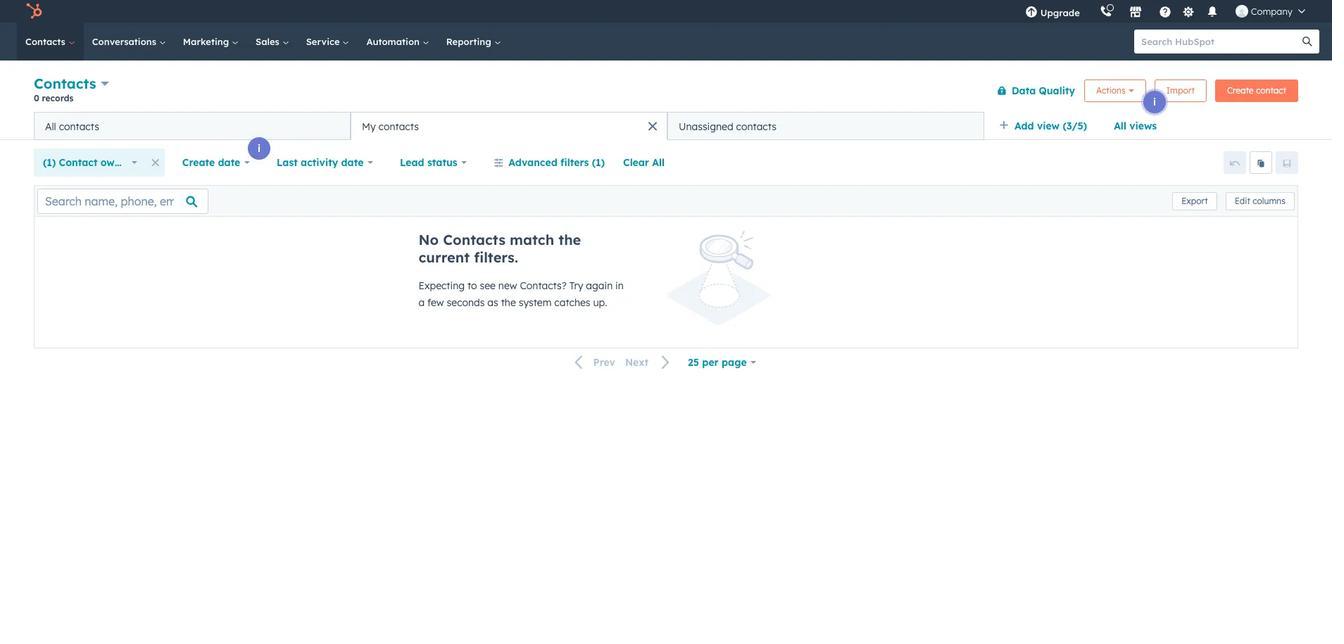 Task type: locate. For each thing, give the bounding box(es) containing it.
2 (1) from the left
[[592, 156, 605, 169]]

unassigned contacts
[[679, 120, 777, 133]]

date down all contacts button
[[218, 156, 240, 169]]

notifications button
[[1201, 0, 1225, 23]]

last activity date button
[[268, 149, 383, 177]]

system
[[519, 297, 552, 309]]

all right clear
[[652, 156, 665, 169]]

1 (1) from the left
[[43, 156, 56, 169]]

status
[[428, 156, 458, 169]]

all left views
[[1114, 120, 1127, 132]]

(1) right filters
[[592, 156, 605, 169]]

Search HubSpot search field
[[1135, 30, 1307, 54]]

3 contacts from the left
[[736, 120, 777, 133]]

create for create contact
[[1228, 85, 1254, 95]]

records
[[42, 93, 73, 104]]

all contacts button
[[34, 112, 351, 140]]

settings image
[[1183, 6, 1195, 19]]

calling icon image
[[1100, 6, 1113, 18]]

1 vertical spatial i button
[[248, 137, 270, 160]]

all inside all contacts button
[[45, 120, 56, 133]]

1 horizontal spatial the
[[559, 231, 581, 249]]

owner
[[101, 156, 131, 169]]

edit
[[1235, 195, 1251, 206]]

no contacts match the current filters.
[[419, 231, 581, 266]]

all inside all views "link"
[[1114, 120, 1127, 132]]

1 vertical spatial the
[[501, 297, 516, 309]]

create inside create contact button
[[1228, 85, 1254, 95]]

(3/5)
[[1063, 120, 1088, 132]]

create date button
[[173, 149, 259, 177]]

filters
[[561, 156, 589, 169]]

2 date from the left
[[341, 156, 364, 169]]

0 vertical spatial the
[[559, 231, 581, 249]]

all for all contacts
[[45, 120, 56, 133]]

date right activity in the left of the page
[[341, 156, 364, 169]]

add view (3/5)
[[1015, 120, 1088, 132]]

(1) inside button
[[592, 156, 605, 169]]

0 horizontal spatial (1)
[[43, 156, 56, 169]]

notifications image
[[1206, 6, 1219, 19]]

1 contacts from the left
[[59, 120, 99, 133]]

1 date from the left
[[218, 156, 240, 169]]

i button
[[1144, 91, 1166, 113], [248, 137, 270, 160]]

data quality
[[1012, 84, 1076, 97]]

2 contacts from the left
[[379, 120, 419, 133]]

0 horizontal spatial i button
[[248, 137, 270, 160]]

settings link
[[1180, 4, 1198, 19]]

0 records
[[34, 93, 73, 104]]

0 horizontal spatial i
[[258, 142, 261, 155]]

i button up views
[[1144, 91, 1166, 113]]

new
[[499, 280, 517, 292]]

2 horizontal spatial all
[[1114, 120, 1127, 132]]

actions
[[1097, 85, 1126, 95]]

(1) contact owner
[[43, 156, 131, 169]]

1 horizontal spatial contacts
[[379, 120, 419, 133]]

the
[[559, 231, 581, 249], [501, 297, 516, 309]]

my contacts button
[[351, 112, 668, 140]]

create contact button
[[1216, 79, 1299, 102]]

view
[[1037, 120, 1060, 132]]

0 horizontal spatial all
[[45, 120, 56, 133]]

contacts link
[[17, 23, 84, 61]]

1 horizontal spatial create
[[1228, 85, 1254, 95]]

all views link
[[1105, 112, 1166, 140]]

the right "as"
[[501, 297, 516, 309]]

25 per page button
[[679, 349, 766, 377]]

all
[[1114, 120, 1127, 132], [45, 120, 56, 133], [652, 156, 665, 169]]

contacts up records
[[34, 75, 96, 92]]

1 horizontal spatial i button
[[1144, 91, 1166, 113]]

calling icon button
[[1094, 2, 1118, 20]]

contacts button
[[34, 73, 109, 94]]

(1) left contact
[[43, 156, 56, 169]]

all down 0 records
[[45, 120, 56, 133]]

1 vertical spatial create
[[182, 156, 215, 169]]

0 vertical spatial contacts
[[25, 36, 68, 47]]

last activity date
[[277, 156, 364, 169]]

0 vertical spatial create
[[1228, 85, 1254, 95]]

contacts for all contacts
[[59, 120, 99, 133]]

unassigned contacts button
[[668, 112, 985, 140]]

expecting to see new contacts? try again in a few seconds as the system catches up.
[[419, 280, 624, 309]]

service
[[306, 36, 343, 47]]

clear
[[623, 156, 649, 169]]

1 horizontal spatial i
[[1154, 96, 1157, 108]]

1 horizontal spatial date
[[341, 156, 364, 169]]

no
[[419, 231, 439, 249]]

activity
[[301, 156, 338, 169]]

contacts down hubspot 'link'
[[25, 36, 68, 47]]

1 horizontal spatial all
[[652, 156, 665, 169]]

marketplaces button
[[1121, 0, 1151, 23]]

create inside create date popup button
[[182, 156, 215, 169]]

the inside no contacts match the current filters.
[[559, 231, 581, 249]]

all views
[[1114, 120, 1157, 132]]

export button
[[1173, 192, 1218, 210]]

0 horizontal spatial contacts
[[59, 120, 99, 133]]

1 vertical spatial contacts
[[34, 75, 96, 92]]

25 per page
[[688, 356, 747, 369]]

contacts inside my contacts button
[[379, 120, 419, 133]]

contacts down records
[[59, 120, 99, 133]]

2 vertical spatial contacts
[[443, 231, 506, 249]]

i button left last
[[248, 137, 270, 160]]

service link
[[298, 23, 358, 61]]

contacts inside unassigned contacts button
[[736, 120, 777, 133]]

(1)
[[43, 156, 56, 169], [592, 156, 605, 169]]

import button
[[1155, 79, 1207, 102]]

0 horizontal spatial date
[[218, 156, 240, 169]]

all contacts
[[45, 120, 99, 133]]

hubspot link
[[17, 3, 53, 20]]

edit columns button
[[1226, 192, 1295, 210]]

contacts right unassigned
[[736, 120, 777, 133]]

marketing link
[[175, 23, 247, 61]]

page
[[722, 356, 747, 369]]

0 horizontal spatial create
[[182, 156, 215, 169]]

marketplaces image
[[1130, 6, 1142, 19]]

contact
[[59, 156, 98, 169]]

contacts right no
[[443, 231, 506, 249]]

create left contact
[[1228, 85, 1254, 95]]

menu
[[1015, 0, 1316, 23]]

0 horizontal spatial the
[[501, 297, 516, 309]]

reporting link
[[438, 23, 510, 61]]

advanced filters (1) button
[[485, 149, 614, 177]]

1 horizontal spatial (1)
[[592, 156, 605, 169]]

current
[[419, 249, 470, 266]]

menu item
[[1090, 0, 1093, 23]]

all inside clear all button
[[652, 156, 665, 169]]

contacts inside all contacts button
[[59, 120, 99, 133]]

search button
[[1296, 30, 1320, 54]]

contacts right my
[[379, 120, 419, 133]]

date
[[218, 156, 240, 169], [341, 156, 364, 169]]

the right match in the top left of the page
[[559, 231, 581, 249]]

2 horizontal spatial contacts
[[736, 120, 777, 133]]

contacts banner
[[34, 72, 1299, 112]]

my
[[362, 120, 376, 133]]

advanced
[[509, 156, 558, 169]]

(1) inside popup button
[[43, 156, 56, 169]]

create down all contacts button
[[182, 156, 215, 169]]

automation
[[367, 36, 422, 47]]

export
[[1182, 195, 1208, 206]]



Task type: describe. For each thing, give the bounding box(es) containing it.
jacob simon image
[[1236, 5, 1249, 18]]

add
[[1015, 120, 1034, 132]]

last
[[277, 156, 298, 169]]

0 vertical spatial i
[[1154, 96, 1157, 108]]

contacts inside contacts link
[[25, 36, 68, 47]]

in
[[616, 280, 624, 292]]

expecting
[[419, 280, 465, 292]]

clear all button
[[614, 149, 674, 177]]

menu containing company
[[1015, 0, 1316, 23]]

columns
[[1253, 195, 1286, 206]]

per
[[702, 356, 719, 369]]

contacts inside 'contacts' popup button
[[34, 75, 96, 92]]

import
[[1167, 85, 1195, 95]]

edit columns
[[1235, 195, 1286, 206]]

views
[[1130, 120, 1157, 132]]

company button
[[1227, 0, 1314, 23]]

create contact
[[1228, 85, 1287, 95]]

help button
[[1153, 0, 1177, 23]]

the inside expecting to see new contacts? try again in a few seconds as the system catches up.
[[501, 297, 516, 309]]

upgrade
[[1041, 7, 1080, 18]]

contacts?
[[520, 280, 567, 292]]

sales link
[[247, 23, 298, 61]]

Search name, phone, email addresses, or company search field
[[37, 188, 208, 214]]

contacts for my contacts
[[379, 120, 419, 133]]

next button
[[620, 354, 679, 372]]

upgrade image
[[1025, 6, 1038, 19]]

conversations
[[92, 36, 159, 47]]

actions button
[[1085, 79, 1146, 102]]

1 vertical spatial i
[[258, 142, 261, 155]]

0
[[34, 93, 39, 104]]

company
[[1251, 6, 1293, 17]]

lead
[[400, 156, 424, 169]]

marketing
[[183, 36, 232, 47]]

up.
[[593, 297, 607, 309]]

create for create date
[[182, 156, 215, 169]]

(1) contact owner button
[[34, 149, 146, 177]]

sales
[[256, 36, 282, 47]]

next
[[625, 357, 649, 369]]

as
[[488, 297, 498, 309]]

reporting
[[446, 36, 494, 47]]

a
[[419, 297, 425, 309]]

create date
[[182, 156, 240, 169]]

help image
[[1159, 6, 1172, 19]]

25
[[688, 356, 699, 369]]

few
[[428, 297, 444, 309]]

pagination navigation
[[567, 353, 679, 372]]

lead status button
[[391, 149, 476, 177]]

prev button
[[567, 354, 620, 372]]

conversations link
[[84, 23, 175, 61]]

catches
[[555, 297, 591, 309]]

prev
[[593, 357, 615, 369]]

automation link
[[358, 23, 438, 61]]

contact
[[1256, 85, 1287, 95]]

filters.
[[474, 249, 518, 266]]

add view (3/5) button
[[990, 112, 1105, 140]]

to
[[468, 280, 477, 292]]

quality
[[1039, 84, 1076, 97]]

see
[[480, 280, 496, 292]]

contacts for unassigned contacts
[[736, 120, 777, 133]]

my contacts
[[362, 120, 419, 133]]

hubspot image
[[25, 3, 42, 20]]

contacts inside no contacts match the current filters.
[[443, 231, 506, 249]]

data quality button
[[988, 76, 1076, 105]]

clear all
[[623, 156, 665, 169]]

advanced filters (1)
[[509, 156, 605, 169]]

try
[[570, 280, 583, 292]]

lead status
[[400, 156, 458, 169]]

again
[[586, 280, 613, 292]]

search image
[[1303, 37, 1313, 46]]

match
[[510, 231, 554, 249]]

0 vertical spatial i button
[[1144, 91, 1166, 113]]

data
[[1012, 84, 1036, 97]]

all for all views
[[1114, 120, 1127, 132]]

unassigned
[[679, 120, 734, 133]]



Task type: vqa. For each thing, say whether or not it's contained in the screenshot.
leftmost Google
no



